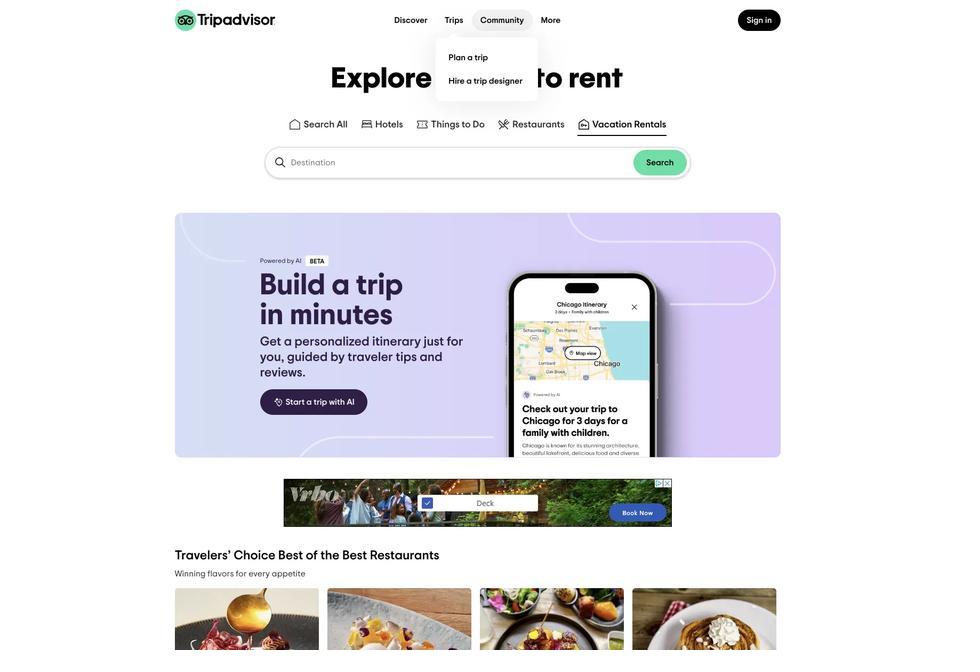 Task type: locate. For each thing, give the bounding box(es) containing it.
by
[[287, 258, 294, 264], [331, 351, 345, 364]]

start
[[286, 398, 305, 407]]

best right the
[[343, 550, 367, 563]]

search inside button
[[304, 120, 335, 130]]

a right get
[[284, 336, 292, 349]]

0 vertical spatial in
[[766, 16, 773, 25]]

by down personalized
[[331, 351, 345, 364]]

by inside the build a trip in minutes get a personalized itinerary just for you, guided by traveler tips and reviews.
[[331, 351, 345, 364]]

ai right with
[[347, 398, 355, 407]]

1 horizontal spatial best
[[343, 550, 367, 563]]

designer
[[489, 77, 523, 85]]

a right build
[[332, 271, 350, 300]]

0 horizontal spatial restaurants
[[370, 550, 440, 563]]

discover
[[395, 16, 428, 25]]

search inside button
[[647, 159, 674, 167]]

hotels link
[[361, 118, 403, 131]]

in up get
[[260, 300, 284, 330]]

to inside button
[[462, 120, 471, 130]]

1 vertical spatial ai
[[347, 398, 355, 407]]

things to do link
[[416, 118, 485, 131]]

0 vertical spatial for
[[447, 336, 464, 349]]

to left the do
[[462, 120, 471, 130]]

a right hire
[[467, 77, 472, 85]]

restaurants link
[[498, 118, 565, 131]]

ai
[[296, 258, 302, 264], [347, 398, 355, 407]]

0 vertical spatial to
[[534, 65, 563, 93]]

to right designer
[[534, 65, 563, 93]]

1 vertical spatial search
[[647, 159, 674, 167]]

appetite
[[272, 570, 306, 579]]

by right powered
[[287, 258, 294, 264]]

sign
[[747, 16, 764, 25]]

1 vertical spatial to
[[462, 120, 471, 130]]

reviews.
[[260, 367, 306, 379]]

things
[[431, 120, 460, 130]]

tripadvisor image
[[175, 10, 275, 31]]

community button
[[472, 10, 533, 31]]

a right plan
[[468, 53, 473, 62]]

1 horizontal spatial search
[[647, 159, 674, 167]]

restaurants button
[[496, 116, 567, 136]]

1 horizontal spatial for
[[447, 336, 464, 349]]

a right start at bottom
[[307, 398, 312, 407]]

tips
[[396, 351, 417, 364]]

search down rentals
[[647, 159, 674, 167]]

best up appetite
[[278, 550, 303, 563]]

for inside the build a trip in minutes get a personalized itinerary just for you, guided by traveler tips and reviews.
[[447, 336, 464, 349]]

1 horizontal spatial restaurants
[[513, 120, 565, 130]]

ai inside button
[[347, 398, 355, 407]]

restaurants
[[513, 120, 565, 130], [370, 550, 440, 563]]

trip inside the build a trip in minutes get a personalized itinerary just for you, guided by traveler tips and reviews.
[[356, 271, 403, 300]]

0 vertical spatial by
[[287, 258, 294, 264]]

travelers' choice best of the best restaurants
[[175, 550, 440, 563]]

itinerary
[[373, 336, 421, 349]]

0 horizontal spatial best
[[278, 550, 303, 563]]

for left every
[[236, 570, 247, 579]]

hotels button
[[359, 116, 406, 136]]

community
[[481, 16, 524, 25]]

every
[[249, 570, 270, 579]]

advertisement region
[[284, 479, 672, 527]]

0 horizontal spatial search
[[304, 120, 335, 130]]

in
[[766, 16, 773, 25], [260, 300, 284, 330]]

a inside button
[[307, 398, 312, 407]]

search
[[304, 120, 335, 130], [647, 159, 674, 167]]

trip inside button
[[314, 398, 327, 407]]

a
[[468, 53, 473, 62], [467, 77, 472, 85], [332, 271, 350, 300], [284, 336, 292, 349], [307, 398, 312, 407]]

explore
[[332, 65, 433, 93]]

search for search
[[647, 159, 674, 167]]

more button
[[533, 10, 570, 31]]

for right just
[[447, 336, 464, 349]]

1 vertical spatial by
[[331, 351, 345, 364]]

1 horizontal spatial ai
[[347, 398, 355, 407]]

search all
[[304, 120, 348, 130]]

1 horizontal spatial by
[[331, 351, 345, 364]]

vacation rentals button
[[576, 116, 669, 136]]

ai left beta
[[296, 258, 302, 264]]

you,
[[260, 351, 284, 364]]

for
[[447, 336, 464, 349], [236, 570, 247, 579]]

search button
[[634, 150, 687, 176]]

search left all
[[304, 120, 335, 130]]

1 horizontal spatial to
[[534, 65, 563, 93]]

plan a trip link
[[445, 46, 530, 69]]

of
[[306, 550, 318, 563]]

menu
[[436, 37, 539, 101]]

1 vertical spatial in
[[260, 300, 284, 330]]

0 vertical spatial restaurants
[[513, 120, 565, 130]]

with
[[329, 398, 345, 407]]

trip
[[475, 53, 488, 62], [474, 77, 487, 85], [356, 271, 403, 300], [314, 398, 327, 407]]

vacation rentals link
[[578, 118, 667, 131]]

to
[[534, 65, 563, 93], [462, 120, 471, 130]]

search all button
[[287, 116, 350, 136]]

0 horizontal spatial to
[[462, 120, 471, 130]]

0 horizontal spatial for
[[236, 570, 247, 579]]

trip for build
[[356, 271, 403, 300]]

tab list
[[0, 114, 956, 138]]

things to do
[[431, 120, 485, 130]]

build
[[260, 271, 326, 300]]

build a trip in minutes get a personalized itinerary just for you, guided by traveler tips and reviews.
[[260, 271, 464, 379]]

1 vertical spatial for
[[236, 570, 247, 579]]

0 vertical spatial search
[[304, 120, 335, 130]]

powered
[[260, 258, 286, 264]]

0 horizontal spatial ai
[[296, 258, 302, 264]]

just
[[424, 336, 444, 349]]

in right sign
[[766, 16, 773, 25]]

best
[[278, 550, 303, 563], [343, 550, 367, 563]]

Search search field
[[291, 158, 634, 168]]

0 horizontal spatial in
[[260, 300, 284, 330]]

get
[[260, 336, 281, 349]]

a for plan
[[468, 53, 473, 62]]

plan
[[449, 53, 466, 62]]

the
[[321, 550, 340, 563]]

tab list containing search all
[[0, 114, 956, 138]]

powered by ai
[[260, 258, 302, 264]]

Search search field
[[266, 148, 690, 178]]



Task type: vqa. For each thing, say whether or not it's contained in the screenshot.
"traveler"
yes



Task type: describe. For each thing, give the bounding box(es) containing it.
flavors
[[208, 570, 234, 579]]

start a trip with ai button
[[260, 390, 368, 415]]

discover button
[[386, 10, 436, 31]]

hire
[[449, 77, 465, 85]]

rent
[[570, 65, 624, 93]]

all
[[337, 120, 348, 130]]

rentals
[[635, 120, 667, 130]]

1 best from the left
[[278, 550, 303, 563]]

0 vertical spatial ai
[[296, 258, 302, 264]]

start a trip with ai
[[286, 398, 355, 407]]

trips button
[[436, 10, 472, 31]]

and
[[420, 351, 443, 364]]

a for build
[[332, 271, 350, 300]]

guided
[[287, 351, 328, 364]]

trip for plan
[[475, 53, 488, 62]]

travelers'
[[175, 550, 231, 563]]

choice
[[234, 550, 276, 563]]

sign in
[[747, 16, 773, 25]]

traveler
[[348, 351, 393, 364]]

a for start
[[307, 398, 312, 407]]

personalized
[[295, 336, 370, 349]]

more
[[541, 16, 561, 25]]

in inside the build a trip in minutes get a personalized itinerary just for you, guided by traveler tips and reviews.
[[260, 300, 284, 330]]

hire a trip designer
[[449, 77, 523, 85]]

menu containing plan a trip
[[436, 37, 539, 101]]

places
[[439, 65, 528, 93]]

winning flavors for every appetite
[[175, 570, 306, 579]]

hire a trip designer link
[[445, 69, 530, 93]]

plan a trip
[[449, 53, 488, 62]]

vacation rentals
[[593, 120, 667, 130]]

sign in link
[[739, 10, 781, 31]]

minutes
[[290, 300, 393, 330]]

explore places to rent
[[332, 65, 624, 93]]

do
[[473, 120, 485, 130]]

1 vertical spatial restaurants
[[370, 550, 440, 563]]

winning
[[175, 570, 206, 579]]

1 horizontal spatial in
[[766, 16, 773, 25]]

a for hire
[[467, 77, 472, 85]]

beta
[[310, 258, 325, 265]]

search image
[[274, 156, 287, 169]]

trip for hire
[[474, 77, 487, 85]]

search for search all
[[304, 120, 335, 130]]

things to do button
[[414, 116, 487, 136]]

vacation
[[593, 120, 633, 130]]

0 horizontal spatial by
[[287, 258, 294, 264]]

hotels
[[376, 120, 403, 130]]

restaurants inside button
[[513, 120, 565, 130]]

trip for start
[[314, 398, 327, 407]]

2 best from the left
[[343, 550, 367, 563]]

trips
[[445, 16, 464, 25]]



